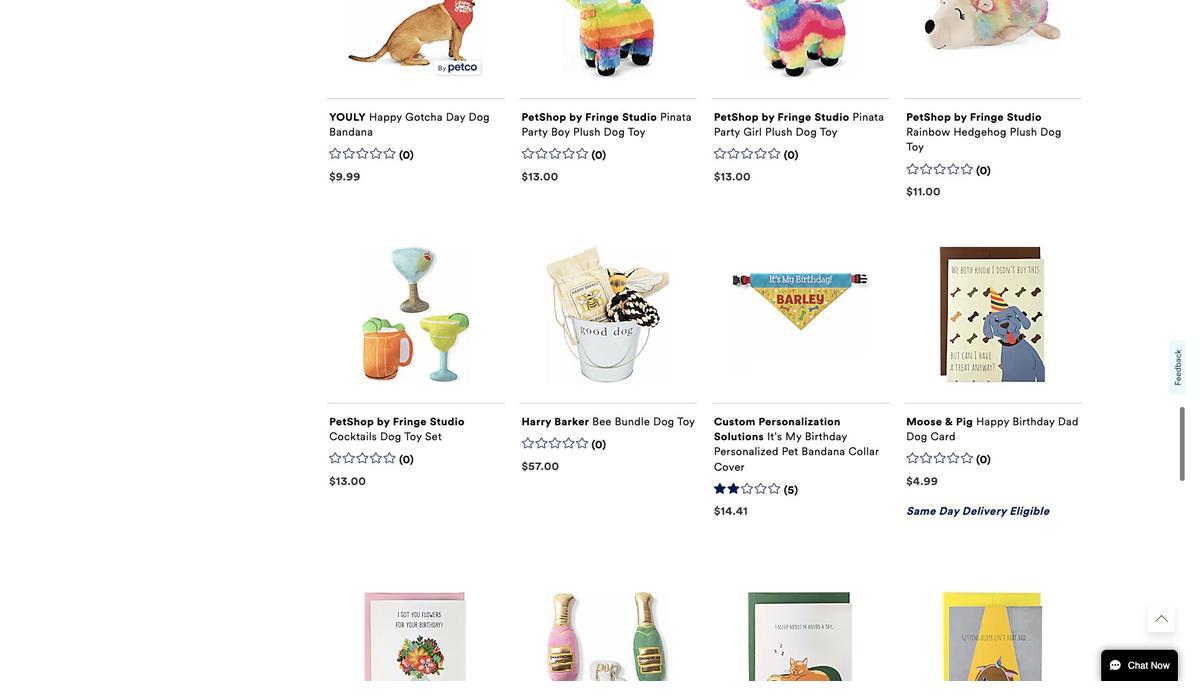 Task type: vqa. For each thing, say whether or not it's contained in the screenshot.
BIRTHDAY within It'S My Birthday Personalized Pet Bandana Collar Cover
yes



Task type: describe. For each thing, give the bounding box(es) containing it.
pet
[[782, 445, 798, 458]]

birthday inside it's my birthday personalized pet bandana collar cover
[[805, 430, 847, 443]]

toy for pinata party boy plush dog toy
[[628, 126, 646, 139]]

(0) for cocktails dog toy set
[[399, 454, 414, 467]]

by inside the 'petshop by fringe studio cocktails dog toy set'
[[377, 416, 390, 428]]

by inside petshop by fringe studio rainbow hedgehog plush dog toy
[[954, 111, 967, 124]]

same
[[906, 505, 936, 518]]

dad
[[1058, 416, 1079, 428]]

pinata for pinata party boy plush dog toy
[[660, 111, 692, 124]]

(0) for pinata party girl plush dog toy
[[784, 149, 799, 162]]

petshop inside the 'petshop by fringe studio cocktails dog toy set'
[[329, 416, 374, 428]]

barker
[[554, 416, 589, 428]]

it's
[[767, 430, 782, 443]]

$4.99
[[906, 475, 938, 488]]

styled arrow button link
[[1148, 605, 1175, 632]]

day inside happy gotcha day dog bandana
[[446, 111, 466, 124]]

$9.99
[[329, 170, 361, 183]]

toy inside petshop by fringe studio rainbow hedgehog plush dog toy
[[906, 141, 924, 154]]

eligible
[[1010, 505, 1050, 518]]

it's my birthday personalized pet bandana collar cover
[[714, 430, 879, 473]]

$13.00 for girl
[[714, 170, 751, 183]]

gotcha
[[405, 111, 443, 124]]

&
[[945, 416, 953, 428]]

(0) for happy gotcha day dog bandana
[[399, 149, 414, 162]]

collar
[[849, 445, 879, 458]]

by up the "boy"
[[569, 111, 582, 124]]

card
[[931, 430, 956, 443]]

solutions
[[714, 430, 764, 443]]

youly
[[329, 111, 366, 124]]

0 reviews element for cocktails dog toy set
[[399, 454, 414, 468]]

pinata for pinata party girl plush dog toy
[[853, 111, 884, 124]]

(5)
[[784, 484, 799, 496]]

pinata party girl plush dog toy
[[714, 111, 884, 139]]

plush inside petshop by fringe studio rainbow hedgehog plush dog toy
[[1010, 126, 1037, 139]]

petshop up the "boy"
[[522, 111, 567, 124]]

toy for harry barker bee bundle dog toy
[[677, 416, 695, 428]]

custom personalization solutions
[[714, 416, 841, 443]]

by up girl
[[762, 111, 775, 124]]

fringe inside the 'petshop by fringe studio cocktails dog toy set'
[[393, 416, 427, 428]]

0 reviews element for pinata party boy plush dog toy
[[592, 149, 606, 163]]

(0) for rainbow hedgehog plush dog toy
[[976, 164, 991, 177]]

0 reviews element for bee bundle dog toy
[[592, 439, 606, 453]]

$11.00
[[906, 185, 941, 198]]

same day delivery eligible
[[906, 505, 1050, 518]]

happy gotcha day dog bandana
[[329, 111, 490, 139]]

plush for boy
[[573, 126, 601, 139]]

dog inside the 'petshop by fringe studio cocktails dog toy set'
[[380, 430, 401, 443]]

petshop by fringe studio for boy
[[522, 111, 657, 124]]

happy for birthday
[[976, 416, 1010, 428]]

(0) for happy birthday dad dog card
[[976, 454, 991, 467]]

petshop up girl
[[714, 111, 759, 124]]

dog inside "pinata party girl plush dog toy"
[[796, 126, 817, 139]]

party for pinata party girl plush dog toy
[[714, 126, 740, 139]]

moose & pig
[[906, 416, 973, 428]]

custom
[[714, 416, 756, 428]]

harry
[[522, 416, 552, 428]]

toy for pinata party girl plush dog toy
[[820, 126, 838, 139]]



Task type: locate. For each thing, give the bounding box(es) containing it.
bandana down youly
[[329, 126, 373, 139]]

(0) down the 'petshop by fringe studio cocktails dog toy set' at the left bottom of page
[[399, 454, 414, 467]]

studio inside the 'petshop by fringe studio cocktails dog toy set'
[[430, 416, 465, 428]]

1 horizontal spatial party
[[714, 126, 740, 139]]

petshop by fringe studio
[[522, 111, 657, 124], [714, 111, 850, 124]]

happy right youly
[[369, 111, 402, 124]]

0 vertical spatial bandana
[[329, 126, 373, 139]]

petshop up cocktails in the left of the page
[[329, 416, 374, 428]]

2 plush from the left
[[765, 126, 793, 139]]

party for pinata party boy plush dog toy
[[522, 126, 548, 139]]

1 horizontal spatial pinata
[[853, 111, 884, 124]]

scroll to top image
[[1156, 613, 1168, 625]]

0 horizontal spatial party
[[522, 126, 548, 139]]

plush for girl
[[765, 126, 793, 139]]

1 petshop by fringe studio from the left
[[522, 111, 657, 124]]

plush right the "boy"
[[573, 126, 601, 139]]

0 horizontal spatial happy
[[369, 111, 402, 124]]

0 reviews element for happy gotcha day dog bandana
[[399, 149, 414, 163]]

2 horizontal spatial $13.00
[[714, 170, 751, 183]]

0 horizontal spatial pinata
[[660, 111, 692, 124]]

plush inside "pinata party girl plush dog toy"
[[765, 126, 793, 139]]

party left girl
[[714, 126, 740, 139]]

(0) down "pinata party girl plush dog toy"
[[784, 149, 799, 162]]

studio inside petshop by fringe studio rainbow hedgehog plush dog toy
[[1007, 111, 1042, 124]]

2 petshop by fringe studio from the left
[[714, 111, 850, 124]]

hedgehog
[[954, 126, 1007, 139]]

petshop inside petshop by fringe studio rainbow hedgehog plush dog toy
[[906, 111, 951, 124]]

day right same
[[939, 505, 959, 518]]

birthday down personalization
[[805, 430, 847, 443]]

pig
[[956, 416, 973, 428]]

girl
[[743, 126, 762, 139]]

0 reviews element down bee at the bottom of the page
[[592, 439, 606, 453]]

happy inside happy birthday dad dog card
[[976, 416, 1010, 428]]

dog
[[469, 111, 490, 124], [604, 126, 625, 139], [796, 126, 817, 139], [1041, 126, 1062, 139], [653, 416, 674, 428], [380, 430, 401, 443], [906, 430, 928, 443]]

1 vertical spatial happy
[[976, 416, 1010, 428]]

2 party from the left
[[714, 126, 740, 139]]

rainbow
[[906, 126, 950, 139]]

0 horizontal spatial plush
[[573, 126, 601, 139]]

(0) for bee bundle dog toy
[[592, 439, 606, 452]]

studio
[[622, 111, 657, 124], [815, 111, 850, 124], [1007, 111, 1042, 124], [430, 416, 465, 428]]

1 horizontal spatial $13.00
[[522, 170, 559, 183]]

pinata inside "pinata party girl plush dog toy"
[[853, 111, 884, 124]]

party inside the pinata party boy plush dog toy
[[522, 126, 548, 139]]

happy right 'pig'
[[976, 416, 1010, 428]]

1 horizontal spatial bandana
[[802, 445, 845, 458]]

(0) down bee at the bottom of the page
[[592, 439, 606, 452]]

$13.00
[[522, 170, 559, 183], [714, 170, 751, 183], [329, 475, 366, 488]]

birthday left dad
[[1013, 416, 1055, 428]]

happy for gotcha
[[369, 111, 402, 124]]

by up cocktails in the left of the page
[[377, 416, 390, 428]]

toy inside the 'petshop by fringe studio cocktails dog toy set'
[[404, 430, 422, 443]]

2 pinata from the left
[[853, 111, 884, 124]]

1 party from the left
[[522, 126, 548, 139]]

petshop by fringe studio up the "boy"
[[522, 111, 657, 124]]

toy inside the pinata party boy plush dog toy
[[628, 126, 646, 139]]

personalization
[[759, 416, 841, 428]]

set
[[425, 430, 442, 443]]

(0) down happy gotcha day dog bandana at the left of the page
[[399, 149, 414, 162]]

0 reviews element down happy gotcha day dog bandana at the left of the page
[[399, 149, 414, 163]]

cover
[[714, 460, 745, 473]]

petshop by fringe studio cocktails dog toy set
[[329, 416, 465, 443]]

dog inside happy birthday dad dog card
[[906, 430, 928, 443]]

(0) for pinata party boy plush dog toy
[[592, 149, 606, 162]]

1 plush from the left
[[573, 126, 601, 139]]

toy
[[628, 126, 646, 139], [820, 126, 838, 139], [906, 141, 924, 154], [677, 416, 695, 428], [404, 430, 422, 443]]

party left the "boy"
[[522, 126, 548, 139]]

0 horizontal spatial birthday
[[805, 430, 847, 443]]

0 reviews element
[[399, 149, 414, 163], [592, 149, 606, 163], [784, 149, 799, 163], [976, 164, 991, 178], [592, 439, 606, 453], [399, 454, 414, 468], [976, 454, 991, 468]]

1 horizontal spatial birthday
[[1013, 416, 1055, 428]]

bandana inside it's my birthday personalized pet bandana collar cover
[[802, 445, 845, 458]]

2 horizontal spatial plush
[[1010, 126, 1037, 139]]

birthday
[[1013, 416, 1055, 428], [805, 430, 847, 443]]

petshop by fringe studio for girl
[[714, 111, 850, 124]]

toy inside "pinata party girl plush dog toy"
[[820, 126, 838, 139]]

1 horizontal spatial petshop by fringe studio
[[714, 111, 850, 124]]

day
[[446, 111, 466, 124], [939, 505, 959, 518]]

party inside "pinata party girl plush dog toy"
[[714, 126, 740, 139]]

by up hedgehog
[[954, 111, 967, 124]]

$13.00 down the "boy"
[[522, 170, 559, 183]]

$57.00
[[522, 460, 559, 473]]

dog inside happy gotcha day dog bandana
[[469, 111, 490, 124]]

harry barker bee bundle dog toy
[[522, 416, 695, 428]]

moose
[[906, 416, 942, 428]]

birthday inside happy birthday dad dog card
[[1013, 416, 1055, 428]]

fringe
[[585, 111, 619, 124], [778, 111, 812, 124], [970, 111, 1004, 124], [393, 416, 427, 428]]

0 vertical spatial day
[[446, 111, 466, 124]]

dog inside the pinata party boy plush dog toy
[[604, 126, 625, 139]]

0 reviews element for happy birthday dad dog card
[[976, 454, 991, 468]]

day right gotcha
[[446, 111, 466, 124]]

party
[[522, 126, 548, 139], [714, 126, 740, 139]]

happy
[[369, 111, 402, 124], [976, 416, 1010, 428]]

pinata inside the pinata party boy plush dog toy
[[660, 111, 692, 124]]

(0) down happy birthday dad dog card
[[976, 454, 991, 467]]

0 horizontal spatial petshop by fringe studio
[[522, 111, 657, 124]]

3 plush from the left
[[1010, 126, 1037, 139]]

personalized
[[714, 445, 779, 458]]

0 reviews element down the pinata party boy plush dog toy
[[592, 149, 606, 163]]

5 reviews element
[[784, 484, 799, 498]]

0 vertical spatial birthday
[[1013, 416, 1055, 428]]

bee
[[592, 416, 612, 428]]

petshop up rainbow
[[906, 111, 951, 124]]

$13.00 down cocktails in the left of the page
[[329, 475, 366, 488]]

boy
[[551, 126, 570, 139]]

0 reviews element down petshop by fringe studio rainbow hedgehog plush dog toy
[[976, 164, 991, 178]]

1 pinata from the left
[[660, 111, 692, 124]]

bandana right pet
[[802, 445, 845, 458]]

1 horizontal spatial plush
[[765, 126, 793, 139]]

(0)
[[399, 149, 414, 162], [592, 149, 606, 162], [784, 149, 799, 162], [976, 164, 991, 177], [592, 439, 606, 452], [399, 454, 414, 467], [976, 454, 991, 467]]

0 reviews element down "pinata party girl plush dog toy"
[[784, 149, 799, 163]]

1 vertical spatial birthday
[[805, 430, 847, 443]]

1 horizontal spatial day
[[939, 505, 959, 518]]

0 reviews element down the 'petshop by fringe studio cocktails dog toy set' at the left bottom of page
[[399, 454, 414, 468]]

pinata
[[660, 111, 692, 124], [853, 111, 884, 124]]

(0) down petshop by fringe studio rainbow hedgehog plush dog toy
[[976, 164, 991, 177]]

(0) down the pinata party boy plush dog toy
[[592, 149, 606, 162]]

petshop
[[522, 111, 567, 124], [714, 111, 759, 124], [906, 111, 951, 124], [329, 416, 374, 428]]

bandana inside happy gotcha day dog bandana
[[329, 126, 373, 139]]

0 horizontal spatial day
[[446, 111, 466, 124]]

bundle
[[615, 416, 650, 428]]

1 vertical spatial bandana
[[802, 445, 845, 458]]

$14.41
[[714, 505, 748, 518]]

plush
[[573, 126, 601, 139], [765, 126, 793, 139], [1010, 126, 1037, 139]]

0 reviews element for rainbow hedgehog plush dog toy
[[976, 164, 991, 178]]

pinata party boy plush dog toy
[[522, 111, 692, 139]]

$13.00 down girl
[[714, 170, 751, 183]]

$13.00 for boy
[[522, 170, 559, 183]]

0 reviews element down happy birthday dad dog card
[[976, 454, 991, 468]]

my
[[786, 430, 802, 443]]

petshop by fringe studio rainbow hedgehog plush dog toy
[[906, 111, 1062, 154]]

bandana
[[329, 126, 373, 139], [802, 445, 845, 458]]

0 vertical spatial happy
[[369, 111, 402, 124]]

happy inside happy gotcha day dog bandana
[[369, 111, 402, 124]]

by
[[569, 111, 582, 124], [762, 111, 775, 124], [954, 111, 967, 124], [377, 416, 390, 428]]

petshop by fringe studio up girl
[[714, 111, 850, 124]]

dog inside petshop by fringe studio rainbow hedgehog plush dog toy
[[1041, 126, 1062, 139]]

1 horizontal spatial happy
[[976, 416, 1010, 428]]

0 reviews element for pinata party girl plush dog toy
[[784, 149, 799, 163]]

happy birthday dad dog card
[[906, 416, 1079, 443]]

0 horizontal spatial $13.00
[[329, 475, 366, 488]]

1 vertical spatial day
[[939, 505, 959, 518]]

delivery
[[962, 505, 1007, 518]]

plush right girl
[[765, 126, 793, 139]]

plush right hedgehog
[[1010, 126, 1037, 139]]

plush inside the pinata party boy plush dog toy
[[573, 126, 601, 139]]

0 horizontal spatial bandana
[[329, 126, 373, 139]]

fringe inside petshop by fringe studio rainbow hedgehog plush dog toy
[[970, 111, 1004, 124]]

cocktails
[[329, 430, 377, 443]]



